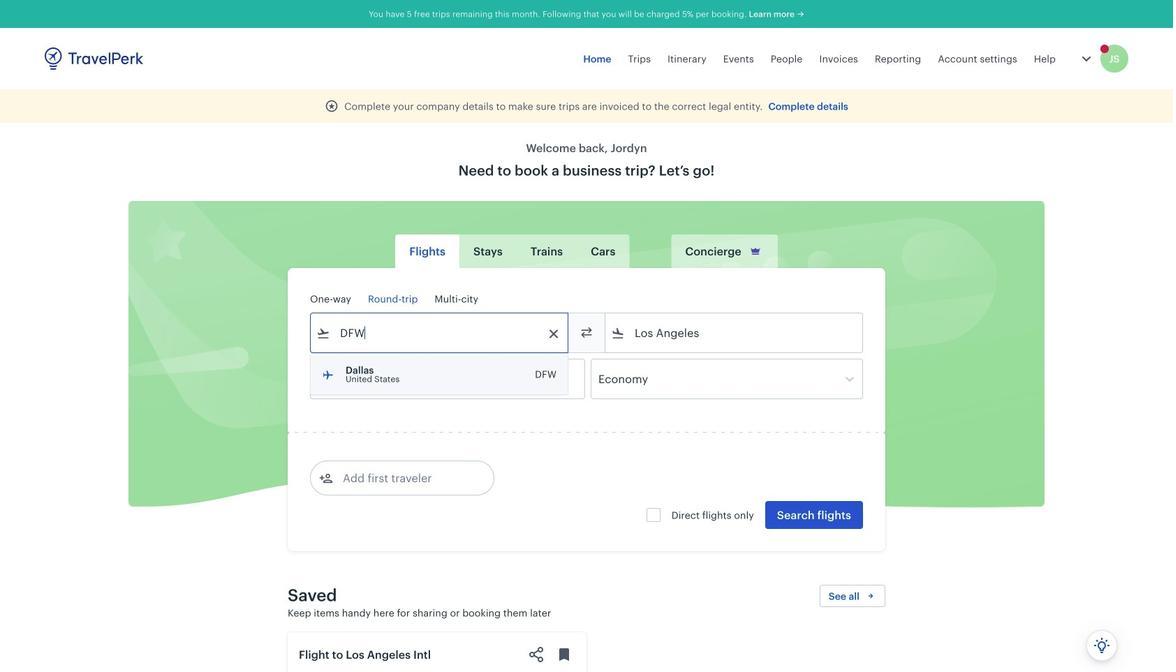 Task type: locate. For each thing, give the bounding box(es) containing it.
Add first traveler search field
[[333, 467, 479, 490]]

From search field
[[330, 322, 550, 344]]



Task type: describe. For each thing, give the bounding box(es) containing it.
To search field
[[625, 322, 845, 344]]

Return text field
[[413, 360, 486, 399]]

Depart text field
[[330, 360, 403, 399]]



